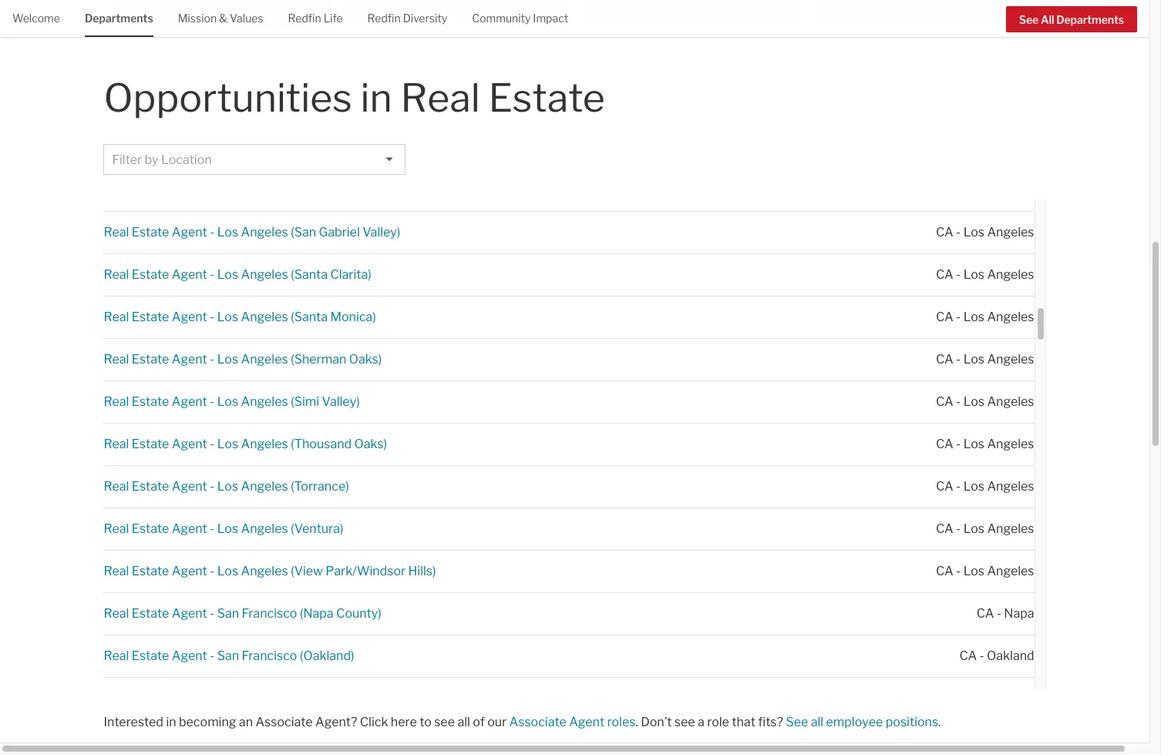 Task type: describe. For each thing, give the bounding box(es) containing it.
hills)
[[408, 564, 436, 579]]

ca - los angeles for real estate agent - los angeles (view park/windsor hills)
[[936, 564, 1035, 579]]

ca for real estate agent - san francisco (napa county)
[[977, 607, 994, 621]]

a
[[698, 715, 705, 730]]

real estate agent - los angeles (santa clarita)
[[104, 267, 372, 282]]

departments link
[[85, 0, 153, 35]]

2 all from the left
[[811, 715, 824, 730]]

filter by location
[[112, 152, 212, 167]]

in for interested
[[166, 715, 176, 730]]

real estate agent - los angeles (simi valley)
[[104, 394, 360, 409]]

real estate agent - los angeles (thousand oaks) link
[[104, 437, 387, 452]]

real for real estate agent - los angeles (santa monica)
[[104, 310, 129, 324]]

real estate agent - los angeles (simi valley) link
[[104, 394, 360, 409]]

ca for real estate agent - los angeles (santa monica)
[[936, 310, 954, 324]]

estate for real estate agent - los angeles (simi valley)
[[132, 394, 169, 409]]

ca for real estate agent - los angeles (simi valley)
[[936, 394, 954, 409]]

agent for real estate agent - los angeles (ventura)
[[172, 522, 207, 536]]

mission & values link
[[178, 0, 263, 35]]

employee
[[826, 715, 883, 730]]

interested in becoming an associate agent? click here to see all of our associate agent roles . don't see a role that fits? see all employee positions .
[[104, 715, 941, 730]]

community impact link
[[472, 0, 568, 35]]

estate for real estate agent - san francisco (oakland)
[[132, 649, 169, 664]]

ca for real estate agent - los angeles (san gabriel valley)
[[936, 225, 954, 239]]

(napa
[[300, 607, 334, 621]]

that
[[732, 715, 756, 730]]

see all departments button
[[1006, 6, 1137, 32]]

real for real estate agent - san francisco (napa county)
[[104, 607, 129, 621]]

ca for real estate agent - los angeles (view park/windsor hills)
[[936, 564, 954, 579]]

park/windsor
[[326, 564, 406, 579]]

county)
[[336, 607, 382, 621]]

in for opportunities
[[361, 74, 392, 121]]

agent for real estate agent - san francisco (oakland)
[[172, 649, 207, 664]]

1 vertical spatial valley)
[[322, 394, 360, 409]]

community impact
[[472, 12, 568, 25]]

agent for real estate agent - los angeles (thousand oaks)
[[172, 437, 207, 452]]

clarita)
[[330, 267, 372, 282]]

(view
[[291, 564, 323, 579]]

see all employee positions link
[[786, 715, 939, 730]]

mission & values
[[178, 12, 263, 25]]

of
[[473, 715, 485, 730]]

don't
[[641, 715, 672, 730]]

real for real estate agent - los angeles (simi valley)
[[104, 394, 129, 409]]

san for (napa
[[217, 607, 239, 621]]

to
[[420, 715, 432, 730]]

role
[[707, 715, 729, 730]]

redfin diversity
[[368, 12, 447, 25]]

(oakland)
[[300, 649, 354, 664]]

real for real estate agent - los angeles (santa clarita)
[[104, 267, 129, 282]]

welcome
[[12, 12, 60, 25]]

values
[[230, 12, 263, 25]]

ca - los angeles for real estate agent - los angeles (simi valley)
[[936, 394, 1035, 409]]

francisco for (oakland)
[[242, 649, 297, 664]]

2 . from the left
[[939, 715, 941, 730]]

real for real estate agent - los angeles (thousand oaks)
[[104, 437, 129, 452]]

real for real estate agent - los angeles (san gabriel valley)
[[104, 225, 129, 239]]

napa
[[1004, 607, 1035, 621]]

oakland
[[987, 649, 1035, 664]]

real estate agent - los angeles (torrance)
[[104, 479, 349, 494]]

real estate agent - los angeles (torrance) link
[[104, 479, 349, 494]]

redfin life link
[[288, 0, 343, 35]]

2 associate from the left
[[509, 715, 567, 730]]

ca - los angeles for real estate agent - los angeles (ventura)
[[936, 522, 1035, 536]]

1 see from the left
[[434, 715, 455, 730]]

interested
[[104, 715, 163, 730]]

estate for real estate agent - los angeles (santa clarita)
[[132, 267, 169, 282]]

ca - los angeles for real estate agent - los angeles (santa clarita)
[[936, 267, 1035, 282]]

redfin for redfin diversity
[[368, 12, 401, 25]]

welcome link
[[12, 0, 60, 35]]

real for real estate agent - los angeles (ventura)
[[104, 522, 129, 536]]

real estate agent - san francisco (napa county) link
[[104, 607, 382, 621]]

redfin diversity link
[[368, 0, 447, 35]]

estate for real estate agent - los angeles (view park/windsor hills)
[[132, 564, 169, 579]]

san for (oakland)
[[217, 649, 239, 664]]

impact
[[533, 12, 568, 25]]

francisco for (napa
[[242, 607, 297, 621]]

mission
[[178, 12, 217, 25]]

&
[[219, 12, 227, 25]]

1 horizontal spatial valley)
[[363, 225, 401, 239]]

estate for real estate agent - los angeles (thousand oaks)
[[132, 437, 169, 452]]

life
[[324, 12, 343, 25]]

real estate agent - los angeles (san gabriel valley) link
[[104, 225, 401, 239]]

agent for real estate agent - los angeles (torrance)
[[172, 479, 207, 494]]

real for real estate agent - san francisco (oakland)
[[104, 649, 129, 664]]

ca for real estate agent - los angeles (sherman oaks)
[[936, 352, 954, 367]]

(santa for monica)
[[291, 310, 328, 324]]



Task type: vqa. For each thing, say whether or not it's contained in the screenshot.


Task type: locate. For each thing, give the bounding box(es) containing it.
all left of
[[458, 715, 470, 730]]

0 vertical spatial san
[[217, 607, 239, 621]]

real estate agent - los angeles (sherman oaks) link
[[104, 352, 382, 367]]

7 ca - los angeles from the top
[[936, 479, 1035, 494]]

valley) right (simi
[[322, 394, 360, 409]]

agent left 'roles' at the right bottom of the page
[[569, 715, 605, 730]]

0 horizontal spatial associate
[[256, 715, 313, 730]]

all
[[458, 715, 470, 730], [811, 715, 824, 730]]

1 francisco from the top
[[242, 607, 297, 621]]

(santa left clarita)
[[291, 267, 328, 282]]

4 ca - los angeles from the top
[[936, 352, 1035, 367]]

fits?
[[758, 715, 783, 730]]

real estate agent - san francisco (napa county)
[[104, 607, 382, 621]]

real estate agent - los angeles (ventura)
[[104, 522, 344, 536]]

0 horizontal spatial valley)
[[322, 394, 360, 409]]

1 horizontal spatial .
[[939, 715, 941, 730]]

redfin left diversity
[[368, 12, 401, 25]]

positions
[[886, 715, 939, 730]]

location
[[161, 152, 212, 167]]

ca - los angeles for real estate agent - los angeles (sherman oaks)
[[936, 352, 1035, 367]]

(torrance)
[[291, 479, 349, 494]]

oaks) for real estate agent - los angeles (thousand oaks)
[[354, 437, 387, 452]]

associate right an at the bottom left of the page
[[256, 715, 313, 730]]

0 vertical spatial oaks)
[[349, 352, 382, 367]]

real for real estate agent - los angeles (sherman oaks)
[[104, 352, 129, 367]]

agent for real estate agent - san francisco (napa county)
[[172, 607, 207, 621]]

.
[[636, 715, 638, 730], [939, 715, 941, 730]]

0 vertical spatial francisco
[[242, 607, 297, 621]]

agent down real estate agent - los angeles (santa clarita) "link"
[[172, 310, 207, 324]]

click
[[360, 715, 388, 730]]

real estate agent - los angeles (santa monica) link
[[104, 310, 376, 324]]

1 horizontal spatial see
[[675, 715, 695, 730]]

see right fits?
[[786, 715, 808, 730]]

ca - napa
[[977, 607, 1035, 621]]

in
[[361, 74, 392, 121], [166, 715, 176, 730]]

real
[[401, 74, 480, 121], [104, 225, 129, 239], [104, 267, 129, 282], [104, 310, 129, 324], [104, 352, 129, 367], [104, 394, 129, 409], [104, 437, 129, 452], [104, 479, 129, 494], [104, 522, 129, 536], [104, 564, 129, 579], [104, 607, 129, 621], [104, 649, 129, 664]]

1 vertical spatial oaks)
[[354, 437, 387, 452]]

real for real estate agent - los angeles (view park/windsor hills)
[[104, 564, 129, 579]]

real for real estate agent - los angeles (torrance)
[[104, 479, 129, 494]]

see left a
[[675, 715, 695, 730]]

by
[[145, 152, 159, 167]]

agent down real estate agent - los angeles (torrance) at left
[[172, 522, 207, 536]]

all left employee
[[811, 715, 824, 730]]

(santa for clarita)
[[291, 267, 328, 282]]

redfin
[[288, 12, 321, 25], [368, 12, 401, 25]]

oaks) for real estate agent - los angeles (sherman oaks)
[[349, 352, 382, 367]]

real estate agent - los angeles (santa clarita) link
[[104, 267, 372, 282]]

0 vertical spatial in
[[361, 74, 392, 121]]

estate for real estate agent - los angeles (ventura)
[[132, 522, 169, 536]]

roles
[[607, 715, 636, 730]]

(sherman
[[291, 352, 346, 367]]

estate for real estate agent - los angeles (santa monica)
[[132, 310, 169, 324]]

ca - los angeles for real estate agent - los angeles (thousand oaks)
[[936, 437, 1035, 452]]

6 ca - los angeles from the top
[[936, 437, 1035, 452]]

1 . from the left
[[636, 715, 638, 730]]

9 ca - los angeles from the top
[[936, 564, 1035, 579]]

1 redfin from the left
[[288, 12, 321, 25]]

diversity
[[403, 12, 447, 25]]

francisco
[[242, 607, 297, 621], [242, 649, 297, 664]]

ca for real estate agent - los angeles (thousand oaks)
[[936, 437, 954, 452]]

see all departments
[[1019, 13, 1124, 26]]

associate agent roles link
[[509, 715, 636, 730]]

estate for real estate agent - san francisco (napa county)
[[132, 607, 169, 621]]

2 francisco from the top
[[242, 649, 297, 664]]

san down real estate agent - san francisco (napa county)
[[217, 649, 239, 664]]

ca for real estate agent - los angeles (santa clarita)
[[936, 267, 954, 282]]

1 horizontal spatial see
[[1019, 13, 1039, 26]]

agent up real estate agent - san francisco (oakland)
[[172, 607, 207, 621]]

(thousand
[[291, 437, 352, 452]]

1 horizontal spatial associate
[[509, 715, 567, 730]]

real estate agent - los angeles (sherman oaks)
[[104, 352, 382, 367]]

8 ca - los angeles from the top
[[936, 522, 1035, 536]]

0 horizontal spatial redfin
[[288, 12, 321, 25]]

opportunities in real estate
[[104, 74, 605, 121]]

1 horizontal spatial in
[[361, 74, 392, 121]]

opportunities
[[104, 74, 352, 121]]

agent up real estate agent - los angeles (simi valley) link
[[172, 352, 207, 367]]

francisco down real estate agent - san francisco (napa county)
[[242, 649, 297, 664]]

ca for real estate agent - san francisco (oakland)
[[960, 649, 977, 664]]

0 horizontal spatial .
[[636, 715, 638, 730]]

real estate agent - san francisco (oakland) link
[[104, 649, 354, 664]]

monica)
[[330, 310, 376, 324]]

0 vertical spatial valley)
[[363, 225, 401, 239]]

ca for real estate agent - los angeles (ventura)
[[936, 522, 954, 536]]

ca for real estate agent - los angeles (torrance)
[[936, 479, 954, 494]]

gabriel
[[319, 225, 360, 239]]

1 san from the top
[[217, 607, 239, 621]]

agent for real estate agent - los angeles (santa monica)
[[172, 310, 207, 324]]

agent for real estate agent - los angeles (simi valley)
[[172, 394, 207, 409]]

estate for real estate agent - los angeles (sherman oaks)
[[132, 352, 169, 367]]

community
[[472, 12, 531, 25]]

associate right our
[[509, 715, 567, 730]]

valley) right gabriel on the left top of page
[[363, 225, 401, 239]]

see
[[434, 715, 455, 730], [675, 715, 695, 730]]

agent up real estate agent - los angeles (santa clarita) "link"
[[172, 225, 207, 239]]

an
[[239, 715, 253, 730]]

redfin left life
[[288, 12, 321, 25]]

redfin life
[[288, 12, 343, 25]]

0 horizontal spatial all
[[458, 715, 470, 730]]

real estate agent - los angeles (thousand oaks)
[[104, 437, 387, 452]]

san
[[217, 607, 239, 621], [217, 649, 239, 664]]

1 vertical spatial (santa
[[291, 310, 328, 324]]

agent?
[[315, 715, 357, 730]]

estate for real estate agent - los angeles (torrance)
[[132, 479, 169, 494]]

0 vertical spatial see
[[1019, 13, 1039, 26]]

real estate agent - san francisco (oakland)
[[104, 649, 354, 664]]

ca - los angeles for real estate agent - los angeles (santa monica)
[[936, 310, 1035, 324]]

agent down real estate agent - los angeles (ventura) link at left
[[172, 564, 207, 579]]

redfin inside "redfin life" link
[[288, 12, 321, 25]]

agent for real estate agent - los angeles (view park/windsor hills)
[[172, 564, 207, 579]]

real estate agent - los angeles (santa monica)
[[104, 310, 376, 324]]

-
[[210, 225, 215, 239], [956, 225, 961, 239], [210, 267, 215, 282], [956, 267, 961, 282], [210, 310, 215, 324], [956, 310, 961, 324], [210, 352, 215, 367], [956, 352, 961, 367], [210, 394, 215, 409], [956, 394, 961, 409], [210, 437, 215, 452], [956, 437, 961, 452], [210, 479, 215, 494], [956, 479, 961, 494], [210, 522, 215, 536], [956, 522, 961, 536], [210, 564, 215, 579], [956, 564, 961, 579], [210, 607, 215, 621], [997, 607, 1002, 621], [210, 649, 215, 664], [980, 649, 984, 664]]

agent up real estate agent - los angeles (santa monica) 'link'
[[172, 267, 207, 282]]

0 vertical spatial (santa
[[291, 267, 328, 282]]

ca - los angeles for real estate agent - los angeles (torrance)
[[936, 479, 1035, 494]]

(ventura)
[[291, 522, 344, 536]]

angeles
[[241, 225, 288, 239], [987, 225, 1035, 239], [241, 267, 288, 282], [987, 267, 1035, 282], [241, 310, 288, 324], [987, 310, 1035, 324], [241, 352, 288, 367], [987, 352, 1035, 367], [241, 394, 288, 409], [987, 394, 1035, 409], [241, 437, 288, 452], [987, 437, 1035, 452], [241, 479, 288, 494], [987, 479, 1035, 494], [241, 522, 288, 536], [987, 522, 1035, 536], [241, 564, 288, 579], [987, 564, 1035, 579]]

1 associate from the left
[[256, 715, 313, 730]]

1 vertical spatial in
[[166, 715, 176, 730]]

2 ca - los angeles from the top
[[936, 267, 1035, 282]]

becoming
[[179, 715, 236, 730]]

0 horizontal spatial see
[[786, 715, 808, 730]]

ca - los angeles for real estate agent - los angeles (san gabriel valley)
[[936, 225, 1035, 239]]

real estate agent - los angeles (view park/windsor hills)
[[104, 564, 436, 579]]

agent up real estate agent - los angeles (torrance) link
[[172, 437, 207, 452]]

san up real estate agent - san francisco (oakland)
[[217, 607, 239, 621]]

oaks) down monica)
[[349, 352, 382, 367]]

2 san from the top
[[217, 649, 239, 664]]

agent for real estate agent - los angeles (santa clarita)
[[172, 267, 207, 282]]

1 horizontal spatial departments
[[1057, 13, 1124, 26]]

redfin for redfin life
[[288, 12, 321, 25]]

0 horizontal spatial see
[[434, 715, 455, 730]]

francisco down 'real estate agent - los angeles (view park/windsor hills)' link
[[242, 607, 297, 621]]

0 horizontal spatial in
[[166, 715, 176, 730]]

agent down real estate agent - los angeles (sherman oaks) link
[[172, 394, 207, 409]]

1 all from the left
[[458, 715, 470, 730]]

agent down real estate agent - san francisco (napa county)
[[172, 649, 207, 664]]

5 ca - los angeles from the top
[[936, 394, 1035, 409]]

1 vertical spatial san
[[217, 649, 239, 664]]

all
[[1041, 13, 1054, 26]]

0 horizontal spatial departments
[[85, 12, 153, 25]]

agent
[[172, 225, 207, 239], [172, 267, 207, 282], [172, 310, 207, 324], [172, 352, 207, 367], [172, 394, 207, 409], [172, 437, 207, 452], [172, 479, 207, 494], [172, 522, 207, 536], [172, 564, 207, 579], [172, 607, 207, 621], [172, 649, 207, 664], [569, 715, 605, 730]]

real estate agent - los angeles (san gabriel valley)
[[104, 225, 401, 239]]

agent for real estate agent - los angeles (sherman oaks)
[[172, 352, 207, 367]]

real estate agent - los angeles (view park/windsor hills) link
[[104, 564, 436, 579]]

1 horizontal spatial redfin
[[368, 12, 401, 25]]

see right to
[[434, 715, 455, 730]]

1 (santa from the top
[[291, 267, 328, 282]]

associate
[[256, 715, 313, 730], [509, 715, 567, 730]]

departments inside the see all departments button
[[1057, 13, 1124, 26]]

redfin inside redfin diversity link
[[368, 12, 401, 25]]

(santa
[[291, 267, 328, 282], [291, 310, 328, 324]]

valley)
[[363, 225, 401, 239], [322, 394, 360, 409]]

real estate agent - los angeles (ventura) link
[[104, 522, 344, 536]]

2 see from the left
[[675, 715, 695, 730]]

los
[[217, 225, 238, 239], [964, 225, 985, 239], [217, 267, 238, 282], [964, 267, 985, 282], [217, 310, 238, 324], [964, 310, 985, 324], [217, 352, 238, 367], [964, 352, 985, 367], [217, 394, 238, 409], [964, 394, 985, 409], [217, 437, 238, 452], [964, 437, 985, 452], [217, 479, 238, 494], [964, 479, 985, 494], [217, 522, 238, 536], [964, 522, 985, 536], [217, 564, 238, 579], [964, 564, 985, 579]]

here
[[391, 715, 417, 730]]

1 vertical spatial francisco
[[242, 649, 297, 664]]

(simi
[[291, 394, 319, 409]]

(santa up the (sherman
[[291, 310, 328, 324]]

1 vertical spatial see
[[786, 715, 808, 730]]

our
[[487, 715, 507, 730]]

ca
[[936, 225, 954, 239], [936, 267, 954, 282], [936, 310, 954, 324], [936, 352, 954, 367], [936, 394, 954, 409], [936, 437, 954, 452], [936, 479, 954, 494], [936, 522, 954, 536], [936, 564, 954, 579], [977, 607, 994, 621], [960, 649, 977, 664]]

oaks) right (thousand
[[354, 437, 387, 452]]

1 horizontal spatial all
[[811, 715, 824, 730]]

(san
[[291, 225, 316, 239]]

agent up real estate agent - los angeles (ventura)
[[172, 479, 207, 494]]

estate for real estate agent - los angeles (san gabriel valley)
[[132, 225, 169, 239]]

3 ca - los angeles from the top
[[936, 310, 1035, 324]]

departments
[[85, 12, 153, 25], [1057, 13, 1124, 26]]

ca - oakland
[[960, 649, 1035, 664]]

agent for real estate agent - los angeles (san gabriel valley)
[[172, 225, 207, 239]]

see left all
[[1019, 13, 1039, 26]]

see inside button
[[1019, 13, 1039, 26]]

1 ca - los angeles from the top
[[936, 225, 1035, 239]]

2 redfin from the left
[[368, 12, 401, 25]]

2 (santa from the top
[[291, 310, 328, 324]]

filter
[[112, 152, 142, 167]]



